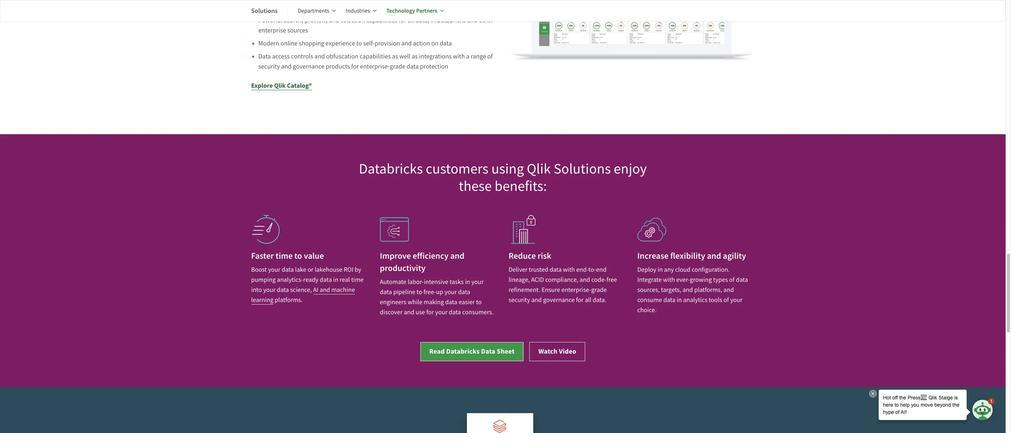 Task type: vqa. For each thing, say whether or not it's contained in the screenshot.


Task type: describe. For each thing, give the bounding box(es) containing it.
and inside ai and machine learning
[[320, 286, 330, 294]]

machine
[[332, 286, 355, 294]]

choice.
[[638, 306, 657, 314]]

end
[[597, 266, 607, 274]]

your down making
[[436, 308, 448, 317]]

improve efficiency and productivity
[[380, 250, 465, 274]]

1 as from the left
[[392, 52, 398, 61]]

enterprise- inside deliver trusted data with end-to-end lineage, acid compliance, and code-free refinement. ensure enterprise-grade security and governance for all data.
[[562, 286, 592, 294]]

deliver
[[509, 266, 528, 274]]

cloud
[[676, 266, 691, 274]]

sheet
[[497, 347, 515, 356]]

in down targets,
[[677, 296, 682, 304]]

your up pumping
[[268, 266, 281, 274]]

to-
[[589, 266, 597, 274]]

trusted
[[529, 266, 549, 274]]

intensive
[[424, 278, 449, 286]]

security inside deliver trusted data with end-to-end lineage, acid compliance, and code-free refinement. ensure enterprise-grade security and governance for all data.
[[509, 296, 531, 304]]

lineage,
[[509, 276, 530, 284]]

acid
[[532, 276, 544, 284]]

time inside boost your data lake or lakehouse roi by pumping analytics-ready data in real time into your data science,
[[351, 276, 364, 284]]

protection
[[420, 63, 449, 71]]

your right up
[[445, 288, 457, 296]]

databricks inside 'databricks customers using qlik solutions enjoy these benefits:'
[[359, 160, 423, 178]]

solutions inside 'databricks customers using qlik solutions enjoy these benefits:'
[[554, 160, 611, 178]]

solutions menu bar
[[251, 2, 454, 19]]

to left the self-
[[357, 39, 362, 48]]

enterprise
[[259, 26, 286, 35]]

pipeline
[[394, 288, 416, 296]]

watch video link
[[530, 342, 586, 361]]

grade inside data access controls and obfuscation capabilities as well as integrations with a range of security and governance products for enterprise-grade data protection
[[390, 63, 406, 71]]

ever-
[[677, 276, 690, 284]]

carousel controls region
[[251, 413, 755, 433]]

selection
[[341, 16, 365, 25]]

experience
[[326, 39, 355, 48]]

refinement.
[[509, 286, 541, 294]]

databricks logo - selected image
[[467, 413, 534, 433]]

data inside data access controls and obfuscation capabilities as well as integrations with a range of security and governance products for enterprise-grade data protection
[[407, 63, 419, 71]]

sources,
[[638, 286, 660, 294]]

value
[[304, 250, 324, 262]]

improve
[[380, 250, 411, 262]]

free-
[[424, 288, 436, 296]]

of inside data access controls and obfuscation capabilities as well as integrations with a range of security and governance products for enterprise-grade data protection
[[488, 52, 493, 61]]

with inside deliver trusted data with end-to-end lineage, acid compliance, and code-free refinement. ensure enterprise-grade security and governance for all data.
[[563, 266, 575, 274]]

free
[[607, 276, 618, 284]]

all inside powerful search, preview, and selection capabilities for all data, in databricks and other enterprise sources
[[408, 16, 415, 25]]

data inside deliver trusted data with end-to-end lineage, acid compliance, and code-free refinement. ensure enterprise-grade security and governance for all data.
[[550, 266, 562, 274]]

industries
[[346, 7, 370, 14]]

benefits:
[[495, 177, 547, 195]]

explore qlik catalog®
[[251, 81, 312, 90]]

with inside deploy in any cloud configuration. integrate with ever-growing types of data sources, targets, and platforms, and consume data in analytics tools of your choice.
[[664, 276, 676, 284]]

platforms,
[[695, 286, 723, 294]]

databricks customers using qlik solutions enjoy these benefits:
[[359, 160, 647, 195]]

and inside automate labor-intensive tasks in your data pipeline to free-up your data engineers while making data easier to discover and use for your data consumers.
[[404, 308, 415, 317]]

a
[[467, 52, 470, 61]]

industries link
[[346, 2, 377, 19]]

into
[[251, 286, 262, 294]]

shopping
[[299, 39, 325, 48]]

increase flexibility and agility
[[638, 250, 747, 262]]

with inside data access controls and obfuscation capabilities as well as integrations with a range of security and governance products for enterprise-grade data protection
[[453, 52, 465, 61]]

growing
[[690, 276, 712, 284]]

sources
[[288, 26, 308, 35]]

faster time to value
[[251, 250, 324, 262]]

data up easier
[[459, 288, 471, 296]]

catalog®
[[287, 81, 312, 90]]

read
[[430, 347, 445, 356]]

while
[[408, 298, 423, 306]]

products
[[326, 63, 350, 71]]

watch
[[539, 347, 558, 356]]

partners
[[417, 7, 438, 14]]

labor-
[[408, 278, 424, 286]]

automate
[[380, 278, 407, 286]]

ai
[[313, 286, 319, 294]]

modern
[[259, 39, 279, 48]]

boost your data lake or lakehouse roi by pumping analytics-ready data in real time into your data science,
[[251, 266, 364, 294]]

deploy
[[638, 266, 657, 274]]

departments
[[298, 7, 330, 14]]

2 vertical spatial databricks
[[447, 347, 480, 356]]

data down automate on the bottom of the page
[[380, 288, 392, 296]]

end-
[[577, 266, 589, 274]]

capabilities for selection
[[367, 16, 398, 25]]

2 horizontal spatial of
[[730, 276, 735, 284]]

enjoy
[[614, 160, 647, 178]]

solutions inside menu bar
[[251, 6, 278, 15]]

faster
[[251, 250, 274, 262]]

in inside boost your data lake or lakehouse roi by pumping analytics-ready data in real time into your data science,
[[333, 276, 339, 284]]

0 vertical spatial time
[[276, 250, 293, 262]]

using
[[492, 160, 524, 178]]

grade inside deliver trusted data with end-to-end lineage, acid compliance, and code-free refinement. ensure enterprise-grade security and governance for all data.
[[592, 286, 607, 294]]

data left easier
[[446, 298, 458, 306]]

reduce
[[509, 250, 536, 262]]

data right types
[[737, 276, 749, 284]]

for inside automate labor-intensive tasks in your data pipeline to free-up your data engineers while making data easier to discover and use for your data consumers.
[[427, 308, 434, 317]]

qlik inside 'databricks customers using qlik solutions enjoy these benefits:'
[[527, 160, 551, 178]]

by
[[355, 266, 362, 274]]

and down the access
[[281, 63, 292, 71]]

and down end- on the right bottom
[[580, 276, 591, 284]]

video
[[559, 347, 577, 356]]

efficiency
[[413, 250, 449, 262]]

access
[[272, 52, 290, 61]]

and right preview,
[[329, 16, 339, 25]]

your right 'tasks' at the bottom left of the page
[[472, 278, 484, 286]]

science,
[[290, 286, 312, 294]]

or
[[308, 266, 314, 274]]

code-
[[592, 276, 607, 284]]



Task type: locate. For each thing, give the bounding box(es) containing it.
1 vertical spatial qlik
[[527, 160, 551, 178]]

on
[[432, 39, 439, 48]]

1 vertical spatial all
[[585, 296, 592, 304]]

data down modern
[[259, 52, 271, 61]]

1 vertical spatial governance
[[544, 296, 575, 304]]

for left data.
[[576, 296, 584, 304]]

and up 'tasks' at the bottom left of the page
[[451, 250, 465, 262]]

0 vertical spatial governance
[[293, 63, 325, 71]]

1 horizontal spatial grade
[[592, 286, 607, 294]]

deploy in any cloud configuration. integrate with ever-growing types of data sources, targets, and platforms, and consume data in analytics tools of your choice.
[[638, 266, 749, 314]]

0 vertical spatial solutions
[[251, 6, 278, 15]]

controls
[[291, 52, 313, 61]]

security inside data access controls and obfuscation capabilities as well as integrations with a range of security and governance products for enterprise-grade data protection
[[259, 63, 280, 71]]

up
[[436, 288, 444, 296]]

departments link
[[298, 2, 336, 19]]

compliance,
[[546, 276, 579, 284]]

consume
[[638, 296, 663, 304]]

and left use
[[404, 308, 415, 317]]

tasks
[[450, 278, 464, 286]]

capabilities for obfuscation
[[360, 52, 391, 61]]

engineers
[[380, 298, 407, 306]]

capabilities down the self-
[[360, 52, 391, 61]]

0 horizontal spatial grade
[[390, 63, 406, 71]]

and left other on the top left of the page
[[467, 16, 478, 25]]

0 horizontal spatial security
[[259, 63, 280, 71]]

1 horizontal spatial all
[[585, 296, 592, 304]]

1 vertical spatial capabilities
[[360, 52, 391, 61]]

powerful search, preview, and selection capabilities for all data, in databricks and other enterprise sources
[[259, 16, 494, 35]]

0 vertical spatial capabilities
[[367, 16, 398, 25]]

1 horizontal spatial governance
[[544, 296, 575, 304]]

0 vertical spatial qlik
[[274, 81, 286, 90]]

1 vertical spatial grade
[[592, 286, 607, 294]]

data down 'well'
[[407, 63, 419, 71]]

qlik right "using"
[[527, 160, 551, 178]]

as right 'well'
[[412, 52, 418, 61]]

0 horizontal spatial data
[[259, 52, 271, 61]]

of
[[488, 52, 493, 61], [730, 276, 735, 284], [724, 296, 730, 304]]

discover
[[380, 308, 403, 317]]

learning
[[251, 296, 274, 304]]

customers
[[426, 160, 489, 178]]

databricks inside powerful search, preview, and selection capabilities for all data, in databricks and other enterprise sources
[[437, 16, 466, 25]]

1 horizontal spatial security
[[509, 296, 531, 304]]

analytics-
[[277, 276, 304, 284]]

time down 'by'
[[351, 276, 364, 284]]

action
[[413, 39, 430, 48]]

consumers.
[[463, 308, 494, 317]]

other
[[479, 16, 494, 25]]

tools
[[709, 296, 723, 304]]

data inside data access controls and obfuscation capabilities as well as integrations with a range of security and governance products for enterprise-grade data protection
[[259, 52, 271, 61]]

0 horizontal spatial of
[[488, 52, 493, 61]]

obfuscation
[[326, 52, 359, 61]]

2 as from the left
[[412, 52, 418, 61]]

well
[[400, 52, 411, 61]]

governance inside data access controls and obfuscation capabilities as well as integrations with a range of security and governance products for enterprise-grade data protection
[[293, 63, 325, 71]]

for inside powerful search, preview, and selection capabilities for all data, in databricks and other enterprise sources
[[399, 16, 407, 25]]

1 vertical spatial data
[[481, 347, 496, 356]]

in inside powerful search, preview, and selection capabilities for all data, in databricks and other enterprise sources
[[431, 16, 436, 25]]

1 horizontal spatial time
[[351, 276, 364, 284]]

enterprise- down the self-
[[360, 63, 390, 71]]

1 vertical spatial enterprise-
[[562, 286, 592, 294]]

for down technology
[[399, 16, 407, 25]]

1 horizontal spatial data
[[481, 347, 496, 356]]

reduce risk
[[509, 250, 552, 262]]

powerful
[[259, 16, 283, 25]]

capabilities inside data access controls and obfuscation capabilities as well as integrations with a range of security and governance products for enterprise-grade data protection
[[360, 52, 391, 61]]

0 horizontal spatial with
[[453, 52, 465, 61]]

automate labor-intensive tasks in your data pipeline to free-up your data engineers while making data easier to discover and use for your data consumers.
[[380, 278, 494, 317]]

all inside deliver trusted data with end-to-end lineage, acid compliance, and code-free refinement. ensure enterprise-grade security and governance for all data.
[[585, 296, 592, 304]]

0 horizontal spatial time
[[276, 250, 293, 262]]

risk
[[538, 250, 552, 262]]

0 horizontal spatial as
[[392, 52, 398, 61]]

1 vertical spatial databricks
[[359, 160, 423, 178]]

security down the access
[[259, 63, 280, 71]]

making
[[424, 298, 444, 306]]

0 vertical spatial data
[[259, 52, 271, 61]]

these
[[459, 177, 492, 195]]

your right "tools"
[[731, 296, 743, 304]]

for right use
[[427, 308, 434, 317]]

and down shopping
[[315, 52, 325, 61]]

1 horizontal spatial qlik
[[527, 160, 551, 178]]

analytics
[[684, 296, 708, 304]]

0 vertical spatial databricks
[[437, 16, 466, 25]]

0 vertical spatial grade
[[390, 63, 406, 71]]

productivity
[[380, 262, 426, 274]]

capabilities inside powerful search, preview, and selection capabilities for all data, in databricks and other enterprise sources
[[367, 16, 398, 25]]

provision
[[375, 39, 400, 48]]

0 vertical spatial of
[[488, 52, 493, 61]]

time
[[276, 250, 293, 262], [351, 276, 364, 284]]

in right data,
[[431, 16, 436, 25]]

data
[[440, 39, 452, 48], [407, 63, 419, 71], [282, 266, 294, 274], [550, 266, 562, 274], [320, 276, 332, 284], [737, 276, 749, 284], [277, 286, 289, 294], [380, 288, 392, 296], [459, 288, 471, 296], [664, 296, 676, 304], [446, 298, 458, 306], [449, 308, 461, 317]]

for inside data access controls and obfuscation capabilities as well as integrations with a range of security and governance products for enterprise-grade data protection
[[351, 63, 359, 71]]

and down types
[[724, 286, 735, 294]]

agility
[[724, 250, 747, 262]]

read databricks data sheet link
[[421, 342, 524, 361]]

search,
[[284, 16, 304, 25]]

governance down ensure
[[544, 296, 575, 304]]

as left 'well'
[[392, 52, 398, 61]]

0 vertical spatial with
[[453, 52, 465, 61]]

0 vertical spatial all
[[408, 16, 415, 25]]

0 horizontal spatial qlik
[[274, 81, 286, 90]]

with up compliance,
[[563, 266, 575, 274]]

targets,
[[662, 286, 682, 294]]

security down refinement.
[[509, 296, 531, 304]]

data up compliance,
[[550, 266, 562, 274]]

grade down 'well'
[[390, 63, 406, 71]]

integrations
[[419, 52, 452, 61]]

self-
[[364, 39, 375, 48]]

data down easier
[[449, 308, 461, 317]]

solutions
[[251, 6, 278, 15], [554, 160, 611, 178]]

pumping
[[251, 276, 276, 284]]

enterprise- inside data access controls and obfuscation capabilities as well as integrations with a range of security and governance products for enterprise-grade data protection
[[360, 63, 390, 71]]

with down any at the bottom right of page
[[664, 276, 676, 284]]

1 vertical spatial of
[[730, 276, 735, 284]]

of right "tools"
[[724, 296, 730, 304]]

capabilities down technology
[[367, 16, 398, 25]]

easier
[[459, 298, 475, 306]]

1 horizontal spatial enterprise-
[[562, 286, 592, 294]]

in right 'tasks' at the bottom left of the page
[[465, 278, 470, 286]]

data,
[[416, 16, 430, 25]]

use
[[416, 308, 425, 317]]

flexibility
[[671, 250, 706, 262]]

technology partners
[[387, 7, 438, 14]]

modern online shopping experience to self-provision and action on data
[[259, 39, 452, 48]]

governance down the controls
[[293, 63, 325, 71]]

1 vertical spatial solutions
[[554, 160, 611, 178]]

to left free-
[[417, 288, 423, 296]]

to up consumers.
[[477, 298, 482, 306]]

grade
[[390, 63, 406, 71], [592, 286, 607, 294]]

1 horizontal spatial with
[[563, 266, 575, 274]]

0 horizontal spatial governance
[[293, 63, 325, 71]]

explore qlik catalog® link
[[251, 81, 312, 90]]

real
[[340, 276, 350, 284]]

2 vertical spatial with
[[664, 276, 676, 284]]

lakehouse
[[315, 266, 343, 274]]

with left the a
[[453, 52, 465, 61]]

to up lake
[[295, 250, 302, 262]]

your inside deploy in any cloud configuration. integrate with ever-growing types of data sources, targets, and platforms, and consume data in analytics tools of your choice.
[[731, 296, 743, 304]]

data up the analytics-
[[282, 266, 294, 274]]

for inside deliver trusted data with end-to-end lineage, acid compliance, and code-free refinement. ensure enterprise-grade security and governance for all data.
[[576, 296, 584, 304]]

and up configuration.
[[708, 250, 722, 262]]

ai and machine learning
[[251, 286, 355, 304]]

configuration.
[[692, 266, 730, 274]]

and up 'well'
[[402, 39, 412, 48]]

in left real
[[333, 276, 339, 284]]

range
[[471, 52, 486, 61]]

for down obfuscation
[[351, 63, 359, 71]]

of right 'range'
[[488, 52, 493, 61]]

qlik right explore
[[274, 81, 286, 90]]

enterprise-
[[360, 63, 390, 71], [562, 286, 592, 294]]

of right types
[[730, 276, 735, 284]]

platforms.
[[274, 296, 303, 304]]

1 vertical spatial time
[[351, 276, 364, 284]]

data.
[[593, 296, 607, 304]]

data right "on"
[[440, 39, 452, 48]]

grade down "code-"
[[592, 286, 607, 294]]

security
[[259, 63, 280, 71], [509, 296, 531, 304]]

2 vertical spatial of
[[724, 296, 730, 304]]

roi
[[344, 266, 354, 274]]

1 horizontal spatial of
[[724, 296, 730, 304]]

and inside improve efficiency and productivity
[[451, 250, 465, 262]]

1 vertical spatial security
[[509, 296, 531, 304]]

time right 'faster'
[[276, 250, 293, 262]]

online
[[281, 39, 298, 48]]

1 vertical spatial with
[[563, 266, 575, 274]]

as
[[392, 52, 398, 61], [412, 52, 418, 61]]

0 vertical spatial security
[[259, 63, 280, 71]]

data access controls and obfuscation capabilities as well as integrations with a range of security and governance products for enterprise-grade data protection
[[259, 52, 493, 71]]

any
[[665, 266, 674, 274]]

types
[[714, 276, 729, 284]]

0 horizontal spatial enterprise-
[[360, 63, 390, 71]]

0 horizontal spatial solutions
[[251, 6, 278, 15]]

and down ever-
[[683, 286, 694, 294]]

2 horizontal spatial with
[[664, 276, 676, 284]]

1 horizontal spatial as
[[412, 52, 418, 61]]

all
[[408, 16, 415, 25], [585, 296, 592, 304]]

for
[[399, 16, 407, 25], [351, 63, 359, 71], [576, 296, 584, 304], [427, 308, 434, 317]]

data left "sheet" at the bottom of the page
[[481, 347, 496, 356]]

boost
[[251, 266, 267, 274]]

your down pumping
[[263, 286, 276, 294]]

read databricks data sheet
[[430, 347, 515, 356]]

data down targets,
[[664, 296, 676, 304]]

all left data.
[[585, 296, 592, 304]]

governance inside deliver trusted data with end-to-end lineage, acid compliance, and code-free refinement. ensure enterprise-grade security and governance for all data.
[[544, 296, 575, 304]]

1 horizontal spatial solutions
[[554, 160, 611, 178]]

a dashboard screenshot of qlik sense's enterprise-scale data catalog image
[[509, 0, 755, 62]]

all down technology partners
[[408, 16, 415, 25]]

data down lakehouse
[[320, 276, 332, 284]]

explore
[[251, 81, 273, 90]]

and right ai
[[320, 286, 330, 294]]

qlik
[[274, 81, 286, 90], [527, 160, 551, 178]]

enterprise- down compliance,
[[562, 286, 592, 294]]

0 horizontal spatial all
[[408, 16, 415, 25]]

0 vertical spatial enterprise-
[[360, 63, 390, 71]]

deliver trusted data with end-to-end lineage, acid compliance, and code-free refinement. ensure enterprise-grade security and governance for all data.
[[509, 266, 618, 304]]

in inside automate labor-intensive tasks in your data pipeline to free-up your data engineers while making data easier to discover and use for your data consumers.
[[465, 278, 470, 286]]

in left any at the bottom right of page
[[658, 266, 663, 274]]

and down refinement.
[[532, 296, 542, 304]]

data up platforms.
[[277, 286, 289, 294]]



